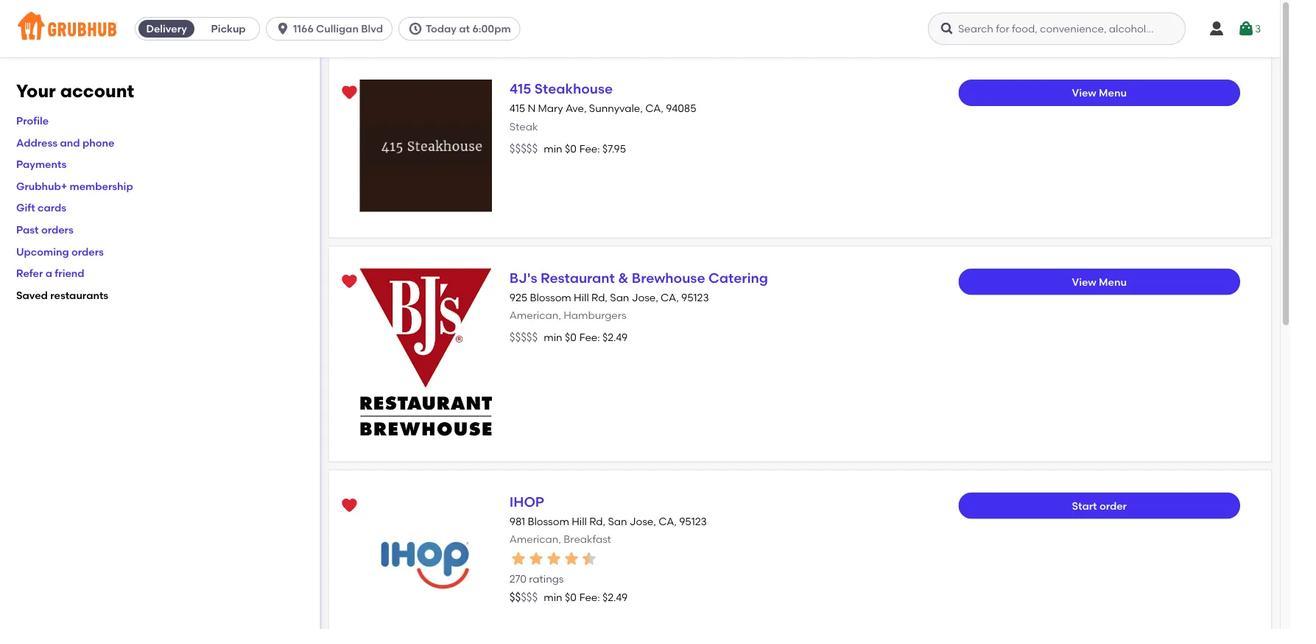 Task type: describe. For each thing, give the bounding box(es) containing it.
restaurant
[[541, 270, 615, 286]]

jose, inside ihop 981 blossom hill rd, san jose, ca, 95123 american, breakfast
[[630, 515, 656, 528]]

bj's restaurant & brewhouse catering link
[[510, 270, 768, 286]]

past orders
[[16, 223, 74, 236]]

start order
[[1072, 500, 1127, 512]]

95123 inside ihop 981 blossom hill rd, san jose, ca, 95123 american, breakfast
[[679, 515, 707, 528]]

view menu for bj's restaurant & brewhouse catering
[[1072, 275, 1127, 288]]

$2.49 inside $$$$$ min $0 fee: $2.49
[[603, 331, 628, 344]]

past
[[16, 223, 39, 236]]

pickup button
[[198, 17, 259, 41]]

&
[[618, 270, 629, 286]]

order
[[1100, 500, 1127, 512]]

ca, inside bj's restaurant & brewhouse catering 925 blossom hill rd, san jose, ca, 95123 american, hamburgers
[[661, 291, 679, 304]]

start order button
[[959, 493, 1241, 519]]

ihop
[[510, 494, 544, 510]]

proceed to checkout button
[[1098, 464, 1291, 490]]

view for 415 steakhouse
[[1072, 86, 1097, 99]]

min for steakhouse
[[544, 142, 563, 155]]

bj's restaurant & brewhouse catering 925 blossom hill rd, san jose, ca, 95123 american, hamburgers
[[510, 270, 768, 322]]

main navigation navigation
[[0, 0, 1280, 57]]

svg image for 1166 culligan blvd
[[276, 21, 290, 36]]

proceed
[[1143, 471, 1185, 483]]

checkout
[[1201, 471, 1250, 483]]

0 horizontal spatial svg image
[[940, 21, 955, 36]]

3 saved restaurant button from the top
[[336, 493, 363, 519]]

6:00pm
[[473, 22, 511, 35]]

$7.95
[[603, 142, 626, 155]]

delivery
[[146, 22, 187, 35]]

saved restaurants link
[[16, 289, 108, 301]]

a
[[45, 267, 52, 280]]

steakhouse
[[535, 81, 613, 97]]

breakfast
[[564, 533, 611, 546]]

2 $2.49 from the top
[[603, 591, 628, 603]]

rd, inside bj's restaurant & brewhouse catering 925 blossom hill rd, san jose, ca, 95123 american, hamburgers
[[592, 291, 608, 304]]

415 steakhouse logo image
[[360, 80, 492, 212]]

$$$$$ for 415
[[510, 142, 538, 155]]

today at 6:00pm
[[426, 22, 511, 35]]

friend
[[55, 267, 84, 280]]

1166
[[293, 22, 314, 35]]

start
[[1072, 500, 1097, 512]]

981
[[510, 515, 525, 528]]

blossom inside bj's restaurant & brewhouse catering 925 blossom hill rd, san jose, ca, 95123 american, hamburgers
[[530, 291, 572, 304]]

proceed to checkout
[[1143, 471, 1250, 483]]

jose, inside bj's restaurant & brewhouse catering 925 blossom hill rd, san jose, ca, 95123 american, hamburgers
[[632, 291, 658, 304]]

refer a friend
[[16, 267, 84, 280]]

3 fee: from the top
[[580, 591, 600, 603]]

95123 inside bj's restaurant & brewhouse catering 925 blossom hill rd, san jose, ca, 95123 american, hamburgers
[[682, 291, 709, 304]]

saved restaurant button for 415
[[336, 80, 363, 106]]

rd, inside ihop 981 blossom hill rd, san jose, ca, 95123 american, breakfast
[[590, 515, 606, 528]]

san inside bj's restaurant & brewhouse catering 925 blossom hill rd, san jose, ca, 95123 american, hamburgers
[[610, 291, 629, 304]]

grubhub+ membership
[[16, 180, 133, 192]]

san inside ihop 981 blossom hill rd, san jose, ca, 95123 american, breakfast
[[608, 515, 627, 528]]

2 horizontal spatial svg image
[[1208, 20, 1226, 38]]

and
[[60, 136, 80, 149]]

membership
[[70, 180, 133, 192]]

$$
[[510, 591, 521, 604]]

view menu button for 415 steakhouse
[[959, 80, 1241, 106]]

your account
[[16, 80, 134, 102]]

past orders link
[[16, 223, 74, 236]]

gift
[[16, 202, 35, 214]]

$$$$$ min $0 fee: $2.49
[[510, 331, 628, 344]]

1166 culligan blvd button
[[266, 17, 399, 41]]

ihop 981 blossom hill rd, san jose, ca, 95123 american, breakfast
[[510, 494, 707, 546]]

grubhub+
[[16, 180, 67, 192]]

payments
[[16, 158, 67, 170]]

hill inside ihop 981 blossom hill rd, san jose, ca, 95123 american, breakfast
[[572, 515, 587, 528]]

today
[[426, 22, 457, 35]]

brewhouse
[[632, 270, 705, 286]]

415 steakhouse link
[[510, 81, 613, 97]]

cards
[[38, 202, 66, 214]]



Task type: vqa. For each thing, say whether or not it's contained in the screenshot.
"delivery" corresponding to Toasty's Breakfast Burritos logo
no



Task type: locate. For each thing, give the bounding box(es) containing it.
svg image inside 3 button
[[1238, 20, 1255, 38]]

min $0 fee: $2.49
[[544, 591, 628, 603]]

fee: inside $$$$$ min $0 fee: $2.49
[[580, 331, 600, 344]]

2 saved restaurant image from the top
[[341, 273, 358, 291]]

2 saved restaurant button from the top
[[336, 269, 363, 295]]

1 $2.49 from the top
[[603, 331, 628, 344]]

1 vertical spatial menu
[[1099, 275, 1127, 288]]

1 vertical spatial view
[[1072, 275, 1097, 288]]

1 vertical spatial $$$$$
[[510, 331, 538, 344]]

2 view menu button from the top
[[959, 269, 1241, 295]]

2 min from the top
[[544, 331, 563, 344]]

ca, inside ihop 981 blossom hill rd, san jose, ca, 95123 american, breakfast
[[659, 515, 677, 528]]

orders for upcoming orders
[[71, 245, 104, 258]]

0 vertical spatial jose,
[[632, 291, 658, 304]]

upcoming
[[16, 245, 69, 258]]

san
[[610, 291, 629, 304], [608, 515, 627, 528]]

view
[[1072, 86, 1097, 99], [1072, 275, 1097, 288]]

0 vertical spatial $0
[[565, 142, 577, 155]]

blossom inside ihop 981 blossom hill rd, san jose, ca, 95123 american, breakfast
[[528, 515, 569, 528]]

$$$$$ for bj's
[[510, 331, 538, 344]]

saved
[[16, 289, 48, 301]]

svg image for today at 6:00pm
[[408, 21, 423, 36]]

address and phone
[[16, 136, 114, 149]]

1 saved restaurant image from the top
[[341, 84, 358, 102]]

1 vertical spatial 415
[[510, 102, 525, 115]]

2 vertical spatial saved restaurant image
[[341, 497, 358, 515]]

2 vertical spatial $$$$$
[[510, 591, 538, 604]]

2 menu from the top
[[1099, 275, 1127, 288]]

american, down the 925
[[510, 309, 561, 322]]

1 vertical spatial ca,
[[661, 291, 679, 304]]

1 415 from the top
[[510, 81, 531, 97]]

1 horizontal spatial svg image
[[408, 21, 423, 36]]

0 vertical spatial saved restaurant button
[[336, 80, 363, 106]]

hill
[[574, 291, 589, 304], [572, 515, 587, 528]]

restaurants
[[50, 289, 108, 301]]

saved restaurant image for bj's
[[341, 273, 358, 291]]

account
[[60, 80, 134, 102]]

hill down restaurant on the top left of page
[[574, 291, 589, 304]]

1 menu from the top
[[1099, 86, 1127, 99]]

rd, up breakfast
[[590, 515, 606, 528]]

1 vertical spatial saved restaurant button
[[336, 269, 363, 295]]

1 vertical spatial fee:
[[580, 331, 600, 344]]

hill inside bj's restaurant & brewhouse catering 925 blossom hill rd, san jose, ca, 95123 american, hamburgers
[[574, 291, 589, 304]]

1 vertical spatial jose,
[[630, 515, 656, 528]]

$0 for steakhouse
[[565, 142, 577, 155]]

min
[[544, 142, 563, 155], [544, 331, 563, 344], [544, 591, 563, 603]]

$$$$$
[[510, 142, 538, 155], [510, 331, 538, 344], [510, 591, 538, 604]]

2 415 from the top
[[510, 102, 525, 115]]

fee: down hamburgers
[[580, 331, 600, 344]]

american,
[[510, 309, 561, 322], [510, 533, 561, 546]]

0 vertical spatial $2.49
[[603, 331, 628, 344]]

1 american, from the top
[[510, 309, 561, 322]]

1 min from the top
[[544, 142, 563, 155]]

1 vertical spatial american,
[[510, 533, 561, 546]]

american, down 981
[[510, 533, 561, 546]]

san up breakfast
[[608, 515, 627, 528]]

rd, up hamburgers
[[592, 291, 608, 304]]

sunnyvale,
[[589, 102, 643, 115]]

svg image
[[1208, 20, 1226, 38], [276, 21, 290, 36], [408, 21, 423, 36]]

rd,
[[592, 291, 608, 304], [590, 515, 606, 528]]

ca, for ihop
[[659, 515, 677, 528]]

menu for bj's restaurant & brewhouse catering
[[1099, 275, 1127, 288]]

3 $$$$$ from the top
[[510, 591, 538, 604]]

1 fee: from the top
[[580, 142, 600, 155]]

svg image left today
[[408, 21, 423, 36]]

fee: inside the $$$$$ min $0 fee: $7.95
[[580, 142, 600, 155]]

menu
[[1099, 86, 1127, 99], [1099, 275, 1127, 288]]

$0 inside the $$$$$ min $0 fee: $7.95
[[565, 142, 577, 155]]

2 $$$$$ from the top
[[510, 331, 538, 344]]

saved restaurant button for bj's
[[336, 269, 363, 295]]

american, inside bj's restaurant & brewhouse catering 925 blossom hill rd, san jose, ca, 95123 american, hamburgers
[[510, 309, 561, 322]]

1166 culligan blvd
[[293, 22, 383, 35]]

0 vertical spatial menu
[[1099, 86, 1127, 99]]

1 vertical spatial $0
[[565, 331, 577, 344]]

min for restaurant
[[544, 331, 563, 344]]

1 vertical spatial san
[[608, 515, 627, 528]]

$0
[[565, 142, 577, 155], [565, 331, 577, 344], [565, 591, 577, 603]]

Search for food, convenience, alcohol... search field
[[928, 13, 1186, 45]]

saved restaurants
[[16, 289, 108, 301]]

2 vertical spatial min
[[544, 591, 563, 603]]

to
[[1188, 471, 1198, 483]]

payments link
[[16, 158, 67, 170]]

phone
[[82, 136, 114, 149]]

saved restaurant image for 415
[[341, 84, 358, 102]]

view menu button for bj's restaurant & brewhouse catering
[[959, 269, 1241, 295]]

san down &
[[610, 291, 629, 304]]

hamburgers
[[564, 309, 627, 322]]

$2.49 down hamburgers
[[603, 331, 628, 344]]

star icon image
[[510, 550, 527, 568], [527, 550, 545, 568], [545, 550, 563, 568], [563, 550, 580, 568], [580, 550, 598, 568], [580, 550, 598, 568]]

1 $$$$$ from the top
[[510, 142, 538, 155]]

min inside $$$$$ min $0 fee: $2.49
[[544, 331, 563, 344]]

$$$$$ down the 925
[[510, 331, 538, 344]]

$$$$$ down 270
[[510, 591, 538, 604]]

925
[[510, 291, 528, 304]]

270
[[510, 573, 527, 585]]

catering
[[709, 270, 768, 286]]

pickup
[[211, 22, 246, 35]]

$0 down hamburgers
[[565, 331, 577, 344]]

415 steakhouse 415 n mary ave, sunnyvale, ca, 94085 steak
[[510, 81, 697, 133]]

grubhub+ membership link
[[16, 180, 133, 192]]

$0 inside $$$$$ min $0 fee: $2.49
[[565, 331, 577, 344]]

1 vertical spatial 95123
[[679, 515, 707, 528]]

0 vertical spatial 415
[[510, 81, 531, 97]]

svg image left 3 button
[[1208, 20, 1226, 38]]

0 vertical spatial blossom
[[530, 291, 572, 304]]

1 view from the top
[[1072, 86, 1097, 99]]

address
[[16, 136, 58, 149]]

min down restaurant on the top left of page
[[544, 331, 563, 344]]

0 vertical spatial view menu button
[[959, 80, 1241, 106]]

0 vertical spatial san
[[610, 291, 629, 304]]

$2.49
[[603, 331, 628, 344], [603, 591, 628, 603]]

0 vertical spatial $$$$$
[[510, 142, 538, 155]]

2 view from the top
[[1072, 275, 1097, 288]]

today at 6:00pm button
[[399, 17, 526, 41]]

0 vertical spatial orders
[[41, 223, 74, 236]]

your
[[16, 80, 56, 102]]

0 vertical spatial min
[[544, 142, 563, 155]]

1 vertical spatial rd,
[[590, 515, 606, 528]]

ihop logo image
[[360, 493, 492, 625]]

saved restaurant button
[[336, 80, 363, 106], [336, 269, 363, 295], [336, 493, 363, 519]]

0 vertical spatial view menu
[[1072, 86, 1127, 99]]

ihop link
[[510, 494, 544, 510]]

mary
[[538, 102, 563, 115]]

$0 right $$
[[565, 591, 577, 603]]

2 vertical spatial ca,
[[659, 515, 677, 528]]

$0 down ave,
[[565, 142, 577, 155]]

$0 for restaurant
[[565, 331, 577, 344]]

1 $0 from the top
[[565, 142, 577, 155]]

at
[[459, 22, 470, 35]]

hill up breakfast
[[572, 515, 587, 528]]

1 vertical spatial view menu button
[[959, 269, 1241, 295]]

culligan
[[316, 22, 359, 35]]

2 view menu from the top
[[1072, 275, 1127, 288]]

3 button
[[1238, 15, 1261, 42]]

view menu for 415 steakhouse
[[1072, 86, 1127, 99]]

ca, inside '415 steakhouse 415 n mary ave, sunnyvale, ca, 94085 steak'
[[645, 102, 664, 115]]

0 vertical spatial 95123
[[682, 291, 709, 304]]

1 vertical spatial min
[[544, 331, 563, 344]]

steak
[[510, 120, 538, 133]]

svg image inside the today at 6:00pm button
[[408, 21, 423, 36]]

american, inside ihop 981 blossom hill rd, san jose, ca, 95123 american, breakfast
[[510, 533, 561, 546]]

view for bj's restaurant & brewhouse catering
[[1072, 275, 1097, 288]]

ca, for 415
[[645, 102, 664, 115]]

blossom
[[530, 291, 572, 304], [528, 515, 569, 528]]

jose,
[[632, 291, 658, 304], [630, 515, 656, 528]]

2 vertical spatial $0
[[565, 591, 577, 603]]

$$$$$ down steak
[[510, 142, 538, 155]]

1 view menu button from the top
[[959, 80, 1241, 106]]

415 up n
[[510, 81, 531, 97]]

fee: left $7.95
[[580, 142, 600, 155]]

1 view menu from the top
[[1072, 86, 1127, 99]]

blossom down ihop
[[528, 515, 569, 528]]

0 vertical spatial hill
[[574, 291, 589, 304]]

bj's restaurant & brewhouse catering logo image
[[360, 269, 492, 436]]

0 vertical spatial fee:
[[580, 142, 600, 155]]

blossom right the 925
[[530, 291, 572, 304]]

2 fee: from the top
[[580, 331, 600, 344]]

ratings
[[529, 573, 564, 585]]

profile
[[16, 114, 49, 127]]

menu for 415 steakhouse
[[1099, 86, 1127, 99]]

blvd
[[361, 22, 383, 35]]

0 horizontal spatial svg image
[[276, 21, 290, 36]]

2 vertical spatial fee:
[[580, 591, 600, 603]]

fee: down breakfast
[[580, 591, 600, 603]]

415 left n
[[510, 102, 525, 115]]

1 vertical spatial orders
[[71, 245, 104, 258]]

profile link
[[16, 114, 49, 127]]

0 vertical spatial saved restaurant image
[[341, 84, 358, 102]]

min inside the $$$$$ min $0 fee: $7.95
[[544, 142, 563, 155]]

3 saved restaurant image from the top
[[341, 497, 358, 515]]

orders up upcoming orders
[[41, 223, 74, 236]]

gift cards link
[[16, 202, 66, 214]]

delivery button
[[136, 17, 198, 41]]

saved restaurant image
[[341, 84, 358, 102], [341, 273, 358, 291], [341, 497, 358, 515]]

2 $0 from the top
[[565, 331, 577, 344]]

svg image left '1166'
[[276, 21, 290, 36]]

2 american, from the top
[[510, 533, 561, 546]]

1 vertical spatial hill
[[572, 515, 587, 528]]

270 ratings
[[510, 573, 564, 585]]

1 vertical spatial saved restaurant image
[[341, 273, 358, 291]]

1 vertical spatial view menu
[[1072, 275, 1127, 288]]

0 vertical spatial view
[[1072, 86, 1097, 99]]

orders up friend at the left
[[71, 245, 104, 258]]

3 $0 from the top
[[565, 591, 577, 603]]

orders for past orders
[[41, 223, 74, 236]]

$2.49 down breakfast
[[603, 591, 628, 603]]

refer a friend link
[[16, 267, 84, 280]]

1 horizontal spatial svg image
[[1238, 20, 1255, 38]]

95123
[[682, 291, 709, 304], [679, 515, 707, 528]]

0 vertical spatial american,
[[510, 309, 561, 322]]

upcoming orders link
[[16, 245, 104, 258]]

ave,
[[566, 102, 587, 115]]

view menu button
[[959, 80, 1241, 106], [959, 269, 1241, 295]]

svg image inside 1166 culligan blvd button
[[276, 21, 290, 36]]

svg image
[[1238, 20, 1255, 38], [940, 21, 955, 36]]

min down mary
[[544, 142, 563, 155]]

bj's
[[510, 270, 538, 286]]

3
[[1255, 22, 1261, 35]]

0 vertical spatial rd,
[[592, 291, 608, 304]]

3 min from the top
[[544, 591, 563, 603]]

1 vertical spatial $2.49
[[603, 591, 628, 603]]

min down ratings
[[544, 591, 563, 603]]

upcoming orders
[[16, 245, 104, 258]]

$$$$$ min $0 fee: $7.95
[[510, 142, 626, 155]]

415
[[510, 81, 531, 97], [510, 102, 525, 115]]

fee: for restaurant
[[580, 331, 600, 344]]

1 saved restaurant button from the top
[[336, 80, 363, 106]]

gift cards
[[16, 202, 66, 214]]

address and phone link
[[16, 136, 114, 149]]

n
[[528, 102, 536, 115]]

view menu
[[1072, 86, 1127, 99], [1072, 275, 1127, 288]]

94085
[[666, 102, 697, 115]]

fee: for steakhouse
[[580, 142, 600, 155]]

2 vertical spatial saved restaurant button
[[336, 493, 363, 519]]

0 vertical spatial ca,
[[645, 102, 664, 115]]

refer
[[16, 267, 43, 280]]

1 vertical spatial blossom
[[528, 515, 569, 528]]



